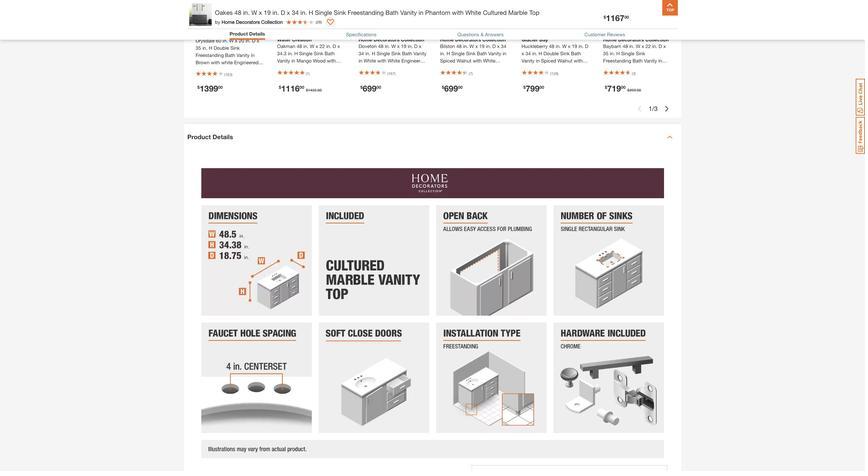 Task type: describe. For each thing, give the bounding box(es) containing it.
home for home decorators collection baybarn 48 in. w x 22 in. d x 35 in. h single sink freestanding bath vanity in blue ash with white engineered stone top
[[603, 36, 617, 42]]

) for glacier bay huckleberry 48 in. w x 19 in. d x 34 in. h double sink bath vanity in spiced walnut with white engineered stone top
[[558, 71, 559, 76]]

single for bilston
[[452, 50, 465, 56]]

1116
[[281, 83, 300, 93]]

20
[[239, 37, 244, 43]]

2 horizontal spatial marble
[[509, 9, 528, 16]]

bath inside "water creation oakman 48 in. w x 22 in. d x 34.3 in. h single sink bath vanity in mango wood with white marble top and white basin"
[[325, 50, 335, 56]]

) down white
[[232, 72, 233, 77]]

drysdale 60 in. w x 20 in. d x 35 in. h double sink freestanding bath vanity in brown with white engineered stone top link
[[196, 37, 265, 72]]

blue
[[603, 65, 613, 71]]

$ 1116 00 $ 1432 . 00
[[279, 83, 322, 93]]

bath vanity is made for a single sink vanity top image
[[554, 205, 664, 316]]

/
[[652, 105, 654, 112]]

collection for home decorators collection baybarn 48 in. w x 22 in. d x 35 in. h single sink freestanding bath vanity in blue ash with white engineered stone top
[[646, 36, 669, 42]]

engineered inside home decorators collection bilston 48 in. w x 19 in. d x 34 in. h single sink bath vanity in spiced walnut with white engineered stone top
[[440, 65, 465, 71]]

doveton
[[359, 43, 377, 49]]

35 inside the 'drysdale 60 in. w x 20 in. d x 35 in. h double sink freestanding bath vanity in brown with white engineered stone top'
[[196, 45, 201, 51]]

00 inside $ 1399 00
[[218, 84, 223, 90]]

engineered inside the 'drysdale 60 in. w x 20 in. d x 35 in. h double sink freestanding bath vanity in brown with white engineered stone top'
[[234, 59, 259, 65]]

48 inside glacier bay huckleberry 48 in. w x 19 in. d x 34 in. h double sink bath vanity in spiced walnut with white engineered stone top
[[549, 43, 555, 49]]

collection up water
[[261, 19, 283, 25]]

vanity inside the 'drysdale 60 in. w x 20 in. d x 35 in. h double sink freestanding bath vanity in brown with white engineered stone top'
[[237, 52, 250, 58]]

34 inside home decorators collection doveton 48 in. w x 19 in. d x 34 in. h single sink bath vanity in white with white engineered marble top
[[359, 50, 364, 56]]

marble inside "water creation oakman 48 in. w x 22 in. d x 34.3 in. h single sink bath vanity in mango wood with white marble top and white basin"
[[291, 65, 306, 71]]

w inside glacier bay huckleberry 48 in. w x 19 in. d x 34 in. h double sink bath vanity in spiced walnut with white engineered stone top
[[562, 43, 567, 49]]

vanity inside glacier bay huckleberry 48 in. w x 19 in. d x 34 in. h double sink bath vanity in spiced walnut with white engineered stone top
[[522, 58, 535, 63]]

creation
[[292, 36, 312, 42]]

decorators for home decorators collection bilston 48 in. w x 19 in. d x 34 in. h single sink bath vanity in spiced walnut with white engineered stone top
[[455, 36, 481, 42]]

( down white
[[224, 72, 225, 77]]

white up basin
[[277, 65, 290, 71]]

with inside "water creation oakman 48 in. w x 22 in. d x 34.3 in. h single sink bath vanity in mango wood with white marble top and white basin"
[[327, 58, 336, 63]]

22 inside "water creation oakman 48 in. w x 22 in. d x 34.3 in. h single sink bath vanity in mango wood with white marble top and white basin"
[[320, 43, 325, 49]]

34 inside glacier bay huckleberry 48 in. w x 19 in. d x 34 in. h double sink bath vanity in spiced walnut with white engineered stone top
[[526, 50, 531, 56]]

in inside home decorators collection baybarn 48 in. w x 22 in. d x 35 in. h single sink freestanding bath vanity in blue ash with white engineered stone top
[[659, 58, 662, 63]]

$ 719 00 $ 899 . 00
[[605, 83, 641, 93]]

single inside "water creation oakman 48 in. w x 22 in. d x 34.3 in. h single sink bath vanity in mango wood with white marble top and white basin"
[[299, 50, 313, 56]]

stone inside home decorators collection baybarn 48 in. w x 22 in. d x 35 in. h single sink freestanding bath vanity in blue ash with white engineered stone top
[[603, 72, 616, 78]]

h inside home decorators collection doveton 48 in. w x 19 in. d x 34 in. h single sink bath vanity in white with white engineered marble top
[[372, 50, 375, 56]]

. for 719
[[636, 88, 637, 92]]

sink inside glacier bay huckleberry 48 in. w x 19 in. d x 34 in. h double sink bath vanity in spiced walnut with white engineered stone top
[[560, 50, 570, 56]]

spiced inside glacier bay huckleberry 48 in. w x 19 in. d x 34 in. h double sink bath vanity in spiced walnut with white engineered stone top
[[541, 58, 556, 63]]

decorators for home decorators collection baybarn 48 in. w x 22 in. d x 35 in. h single sink freestanding bath vanity in blue ash with white engineered stone top
[[618, 36, 644, 42]]

top up glacier
[[529, 9, 540, 16]]

( 163 )
[[224, 72, 233, 77]]

feedback link image
[[856, 117, 865, 154]]

stone inside the 'drysdale 60 in. w x 20 in. d x 35 in. h double sink freestanding bath vanity in brown with white engineered stone top'
[[196, 66, 208, 72]]

specifications
[[346, 31, 377, 37]]

questions & answers
[[458, 31, 504, 37]]

home decorators collection bilston 48 in. w x 19 in. d x 34 in. h single sink bath vanity in spiced walnut with white engineered stone top
[[440, 36, 507, 71]]

0 horizontal spatial details
[[213, 133, 233, 141]]

and
[[316, 65, 325, 71]]

1 horizontal spatial product
[[230, 31, 248, 37]]

live chat image
[[856, 79, 865, 116]]

basin
[[277, 72, 289, 78]]

by
[[215, 19, 220, 25]]

next slide image
[[664, 106, 670, 111]]

0 vertical spatial details
[[249, 31, 265, 37]]

oakes 48 in. w x 19 in. d x 34 in. h single sink freestanding bath vanity in phantom with white cultured marble top
[[215, 9, 540, 16]]

marble inside home decorators collection doveton 48 in. w x 19 in. d x 34 in. h single sink bath vanity in white with white engineered marble top
[[359, 65, 374, 71]]

d inside glacier bay huckleberry 48 in. w x 19 in. d x 34 in. h double sink bath vanity in spiced walnut with white engineered stone top
[[585, 43, 589, 49]]

questions
[[458, 31, 479, 37]]

00 inside $ 1167 00
[[625, 14, 629, 20]]

699 for engineered
[[444, 83, 458, 93]]

sink inside "water creation oakman 48 in. w x 22 in. d x 34.3 in. h single sink bath vanity in mango wood with white marble top and white basin"
[[314, 50, 323, 56]]

w inside home decorators collection bilston 48 in. w x 19 in. d x 34 in. h single sink bath vanity in spiced walnut with white engineered stone top
[[470, 43, 474, 49]]

engineered inside home decorators collection baybarn 48 in. w x 22 in. d x 35 in. h single sink freestanding bath vanity in blue ash with white engineered stone top
[[648, 65, 672, 71]]

. for 1116
[[317, 88, 318, 92]]

899
[[630, 88, 636, 92]]

engineered inside home decorators collection doveton 48 in. w x 19 in. d x 34 in. h single sink bath vanity in white with white engineered marble top
[[402, 58, 426, 63]]

( for glacier bay huckleberry 48 in. w x 19 in. d x 34 in. h double sink bath vanity in spiced walnut with white engineered stone top
[[550, 71, 551, 76]]

sink inside home decorators collection doveton 48 in. w x 19 in. d x 34 in. h single sink bath vanity in white with white engineered marble top
[[391, 50, 401, 56]]

with inside home decorators collection bilston 48 in. w x 19 in. d x 34 in. h single sink bath vanity in spiced walnut with white engineered stone top
[[473, 58, 482, 63]]

huckleberry
[[522, 43, 548, 49]]

double inside the 'drysdale 60 in. w x 20 in. d x 35 in. h double sink freestanding bath vanity in brown with white engineered stone top'
[[214, 45, 229, 51]]

caret image
[[667, 134, 673, 140]]

w inside home decorators collection doveton 48 in. w x 19 in. d x 34 in. h single sink bath vanity in white with white engineered marble top
[[391, 43, 396, 49]]

h inside home decorators collection bilston 48 in. w x 19 in. d x 34 in. h single sink bath vanity in spiced walnut with white engineered stone top
[[447, 50, 450, 56]]

bath inside home decorators collection baybarn 48 in. w x 22 in. d x 35 in. h single sink freestanding bath vanity in blue ash with white engineered stone top
[[633, 58, 643, 63]]

product image image
[[189, 3, 212, 26]]

h inside home decorators collection baybarn 48 in. w x 22 in. d x 35 in. h single sink freestanding bath vanity in blue ash with white engineered stone top
[[616, 50, 620, 56]]

bilston 48 in. w x 19 in. d x 34 in. h single sink bath vanity in spiced walnut with white engineered stone top image
[[437, 0, 513, 32]]

( for home decorators collection doveton 48 in. w x 19 in. d x 34 in. h single sink bath vanity in white with white engineered marble top
[[387, 71, 388, 76]]

( for home decorators collection bilston 48 in. w x 19 in. d x 34 in. h single sink bath vanity in spiced walnut with white engineered stone top
[[469, 71, 470, 76]]

bath inside home decorators collection bilston 48 in. w x 19 in. d x 34 in. h single sink bath vanity in spiced walnut with white engineered stone top
[[477, 50, 487, 56]]

1432
[[308, 88, 317, 92]]

home down oakes
[[222, 19, 235, 25]]

white inside home decorators collection bilston 48 in. w x 19 in. d x 34 in. h single sink bath vanity in spiced walnut with white engineered stone top
[[483, 58, 496, 63]]

w inside "water creation oakman 48 in. w x 22 in. d x 34.3 in. h single sink bath vanity in mango wood with white marble top and white basin"
[[310, 43, 314, 49]]

walnut inside glacier bay huckleberry 48 in. w x 19 in. d x 34 in. h double sink bath vanity in spiced walnut with white engineered stone top
[[558, 58, 573, 63]]

1167
[[606, 13, 625, 23]]

this is the first slide image
[[637, 106, 643, 111]]

$ inside $ 799 00
[[524, 84, 526, 90]]

engineered inside glacier bay huckleberry 48 in. w x 19 in. d x 34 in. h double sink bath vanity in spiced walnut with white engineered stone top
[[535, 65, 560, 71]]

h inside the 'drysdale 60 in. w x 20 in. d x 35 in. h double sink freestanding bath vanity in brown with white engineered stone top'
[[209, 45, 212, 51]]

0 horizontal spatial product
[[187, 133, 211, 141]]

oakes 48.5 in. width vanity image
[[201, 205, 312, 316]]

699 for marble
[[363, 83, 377, 93]]

water
[[277, 36, 291, 42]]

in inside home decorators collection bilston 48 in. w x 19 in. d x 34 in. h single sink bath vanity in spiced walnut with white engineered stone top
[[503, 50, 507, 56]]

in inside the 'drysdale 60 in. w x 20 in. d x 35 in. h double sink freestanding bath vanity in brown with white engineered stone top'
[[251, 52, 255, 58]]

white right 'and'
[[326, 65, 338, 71]]

home decorators collection doveton 48 in. w x 19 in. d x 34 in. h single sink bath vanity in white with white engineered marble top
[[359, 36, 427, 71]]

0 horizontal spatial 1
[[307, 71, 309, 76]]

oakman
[[277, 43, 295, 49]]

bay
[[539, 36, 548, 42]]

28
[[317, 20, 321, 24]]

top inside home decorators collection bilston 48 in. w x 19 in. d x 34 in. h single sink bath vanity in spiced walnut with white engineered stone top
[[480, 65, 488, 71]]

( 1 )
[[306, 71, 310, 76]]

with inside the 'drysdale 60 in. w x 20 in. d x 35 in. h double sink freestanding bath vanity in brown with white engineered stone top'
[[211, 59, 220, 65]]

baybarn
[[603, 43, 621, 49]]

white inside glacier bay huckleberry 48 in. w x 19 in. d x 34 in. h double sink bath vanity in spiced walnut with white engineered stone top
[[522, 65, 534, 71]]

doveton 48 in. w x 19 in. d x 34 in. h single sink bath vanity in white with white engineered marble top image
[[355, 0, 431, 32]]

home decorators collection brand banner image
[[201, 168, 664, 198]]

00 inside $ 799 00
[[540, 84, 544, 90]]

bilston
[[440, 43, 455, 49]]

7
[[470, 71, 472, 76]]

bath vanity is pre-drilled with an 4 in. centerset faucet hole spacing image
[[201, 323, 312, 433]]

back open to allow easy access for plumbing image
[[436, 205, 547, 316]]

$ 799 00
[[524, 83, 544, 93]]

bath vanity features soft close doors & drawers image
[[319, 323, 429, 433]]

white
[[221, 59, 233, 65]]

display image
[[327, 19, 334, 26]]

163
[[225, 72, 232, 77]]

freestanding inside home decorators collection baybarn 48 in. w x 22 in. d x 35 in. h single sink freestanding bath vanity in blue ash with white engineered stone top
[[603, 58, 631, 63]]

( left display image
[[316, 20, 317, 24]]



Task type: vqa. For each thing, say whether or not it's contained in the screenshot.
All related to Transitional
no



Task type: locate. For each thing, give the bounding box(es) containing it.
top down ash
[[617, 72, 625, 78]]

top inside the 'drysdale 60 in. w x 20 in. d x 35 in. h double sink freestanding bath vanity in brown with white engineered stone top'
[[210, 66, 218, 72]]

w right doveton
[[391, 43, 396, 49]]

48 inside "water creation oakman 48 in. w x 22 in. d x 34.3 in. h single sink bath vanity in mango wood with white marble top and white basin"
[[297, 43, 302, 49]]

22 inside home decorators collection baybarn 48 in. w x 22 in. d x 35 in. h single sink freestanding bath vanity in blue ash with white engineered stone top
[[646, 43, 651, 49]]

home
[[222, 19, 235, 25], [359, 36, 372, 42], [440, 36, 454, 42], [603, 36, 617, 42]]

collection inside home decorators collection baybarn 48 in. w x 22 in. d x 35 in. h single sink freestanding bath vanity in blue ash with white engineered stone top
[[646, 36, 669, 42]]

single for baybarn
[[621, 50, 635, 56]]

3 left next slide image
[[654, 105, 658, 112]]

white down answers
[[483, 58, 496, 63]]

freestanding inside the 'drysdale 60 in. w x 20 in. d x 35 in. h double sink freestanding bath vanity in brown with white engineered stone top'
[[196, 52, 224, 58]]

$ inside $ 1167 00
[[604, 14, 606, 20]]

h down baybarn on the top right
[[616, 50, 620, 56]]

1 horizontal spatial double
[[544, 50, 559, 56]]

h up mango
[[294, 50, 298, 56]]

34 down huckleberry
[[526, 50, 531, 56]]

0 horizontal spatial $ 699 00
[[360, 83, 381, 93]]

in inside "water creation oakman 48 in. w x 22 in. d x 34.3 in. h single sink bath vanity in mango wood with white marble top and white basin"
[[292, 58, 295, 63]]

35 down baybarn on the top right
[[603, 50, 609, 56]]

)
[[321, 20, 322, 24], [309, 71, 310, 76], [395, 71, 396, 76], [472, 71, 473, 76], [558, 71, 559, 76], [635, 71, 636, 76], [232, 72, 233, 77]]

1 walnut from the left
[[457, 58, 472, 63]]

single down baybarn on the top right
[[621, 50, 635, 56]]

2 walnut from the left
[[558, 58, 573, 63]]

illustrations may vary from actual product. image
[[201, 440, 664, 458]]

baybarn 48 in. w x 22 in. d x 35 in. h single sink freestanding bath vanity in blue ash with white engineered stone top image
[[600, 0, 676, 32]]

h up creation
[[309, 9, 313, 16]]

( 128 )
[[550, 71, 559, 76]]

( for water creation oakman 48 in. w x 22 in. d x 34.3 in. h single sink bath vanity in mango wood with white marble top and white basin
[[306, 71, 307, 76]]

h
[[309, 9, 313, 16], [209, 45, 212, 51], [294, 50, 298, 56], [372, 50, 375, 56], [447, 50, 450, 56], [539, 50, 542, 56], [616, 50, 620, 56]]

white up the 799
[[522, 65, 534, 71]]

( for home decorators collection baybarn 48 in. w x 22 in. d x 35 in. h single sink freestanding bath vanity in blue ash with white engineered stone top
[[632, 71, 633, 76]]

top left the blue
[[575, 65, 583, 71]]

1 horizontal spatial details
[[249, 31, 265, 37]]

white down doveton
[[364, 58, 376, 63]]

home inside home decorators collection bilston 48 in. w x 19 in. d x 34 in. h single sink bath vanity in spiced walnut with white engineered stone top
[[440, 36, 454, 42]]

collection down baybarn 48 in. w x 22 in. d x 35 in. h single sink freestanding bath vanity in blue ash with white engineered stone top image on the top of the page
[[646, 36, 669, 42]]

single down "bilston"
[[452, 50, 465, 56]]

) for water creation oakman 48 in. w x 22 in. d x 34.3 in. h single sink bath vanity in mango wood with white marble top and white basin
[[309, 71, 310, 76]]

34 inside home decorators collection bilston 48 in. w x 19 in. d x 34 in. h single sink bath vanity in spiced walnut with white engineered stone top
[[501, 43, 506, 49]]

35
[[196, 45, 201, 51], [603, 50, 609, 56]]

drysdale 60 in. w x 20 in. d x 35 in. h double sink freestanding bath vanity in brown with white engineered stone top image
[[192, 0, 268, 32]]

h down drysdale
[[209, 45, 212, 51]]

1 vertical spatial details
[[213, 133, 233, 141]]

60
[[216, 37, 221, 43]]

vanity inside home decorators collection bilston 48 in. w x 19 in. d x 34 in. h single sink bath vanity in spiced walnut with white engineered stone top
[[488, 50, 501, 56]]

3 up 899
[[633, 71, 635, 76]]

spiced down "bilston"
[[440, 58, 455, 63]]

1 . from the left
[[317, 88, 318, 92]]

48 inside home decorators collection baybarn 48 in. w x 22 in. d x 35 in. h single sink freestanding bath vanity in blue ash with white engineered stone top
[[623, 43, 628, 49]]

spiced inside home decorators collection bilston 48 in. w x 19 in. d x 34 in. h single sink bath vanity in spiced walnut with white engineered stone top
[[440, 58, 455, 63]]

19 inside home decorators collection doveton 48 in. w x 19 in. d x 34 in. h single sink bath vanity in white with white engineered marble top
[[401, 43, 406, 49]]

walnut up 7
[[457, 58, 472, 63]]

22 up wood
[[320, 43, 325, 49]]

top down doveton
[[375, 65, 383, 71]]

with inside home decorators collection doveton 48 in. w x 19 in. d x 34 in. h single sink bath vanity in white with white engineered marble top
[[378, 58, 387, 63]]

d inside home decorators collection baybarn 48 in. w x 22 in. d x 35 in. h single sink freestanding bath vanity in blue ash with white engineered stone top
[[659, 43, 662, 49]]

freestanding up brown
[[196, 52, 224, 58]]

sink inside the 'drysdale 60 in. w x 20 in. d x 35 in. h double sink freestanding bath vanity in brown with white engineered stone top'
[[230, 45, 240, 51]]

48 right huckleberry
[[549, 43, 555, 49]]

48 inside home decorators collection doveton 48 in. w x 19 in. d x 34 in. h single sink bath vanity in white with white engineered marble top
[[378, 43, 384, 49]]

( up 899
[[632, 71, 633, 76]]

) left display image
[[321, 20, 322, 24]]

drysdale 60 in. w x 20 in. d x 35 in. h double sink freestanding bath vanity in brown with white engineered stone top
[[196, 37, 259, 72]]

questions & answers button
[[458, 31, 504, 37], [458, 31, 504, 37]]

1 vertical spatial 3
[[654, 105, 658, 112]]

w down creation
[[310, 43, 314, 49]]

( 28 )
[[316, 20, 322, 24]]

single down doveton
[[377, 50, 390, 56]]

48 right baybarn on the top right
[[623, 43, 628, 49]]

48 right doveton
[[378, 43, 384, 49]]

1 horizontal spatial 3
[[654, 105, 658, 112]]

34 down answers
[[501, 43, 506, 49]]

h inside glacier bay huckleberry 48 in. w x 19 in. d x 34 in. h double sink bath vanity in spiced walnut with white engineered stone top
[[539, 50, 542, 56]]

0 vertical spatial 3
[[633, 71, 635, 76]]

huckleberry 48 in. w x 19 in. d x 34 in. h double sink bath vanity in spiced walnut with white engineered stone top image
[[518, 0, 594, 32]]

1 699 from the left
[[363, 83, 377, 93]]

in
[[419, 9, 424, 16], [503, 50, 507, 56], [251, 52, 255, 58], [292, 58, 295, 63], [359, 58, 363, 63], [536, 58, 540, 63], [659, 58, 662, 63]]

top inside glacier bay huckleberry 48 in. w x 19 in. d x 34 in. h double sink bath vanity in spiced walnut with white engineered stone top
[[575, 65, 583, 71]]

by home decorators collection
[[215, 19, 283, 25]]

customer
[[585, 31, 606, 37]]

w up by home decorators collection
[[251, 9, 257, 16]]

0 horizontal spatial walnut
[[457, 58, 472, 63]]

top button
[[662, 0, 678, 16]]

home up doveton
[[359, 36, 372, 42]]

1 horizontal spatial .
[[636, 88, 637, 92]]

2 horizontal spatial freestanding
[[603, 58, 631, 63]]

w right huckleberry
[[562, 43, 567, 49]]

. right 719
[[636, 88, 637, 92]]

1 horizontal spatial 22
[[646, 43, 651, 49]]

vanity inside home decorators collection baybarn 48 in. w x 22 in. d x 35 in. h single sink freestanding bath vanity in blue ash with white engineered stone top
[[644, 58, 657, 63]]

1 horizontal spatial freestanding
[[348, 9, 384, 16]]

home decorators collection baybarn 48 in. w x 22 in. d x 35 in. h single sink freestanding bath vanity in blue ash with white engineered stone top
[[603, 36, 672, 78]]

2 $ 699 00 from the left
[[442, 83, 463, 93]]

0 horizontal spatial marble
[[291, 65, 306, 71]]

1 horizontal spatial 1
[[649, 105, 652, 112]]

white left cultured
[[465, 9, 481, 16]]

1 horizontal spatial 35
[[603, 50, 609, 56]]

1 horizontal spatial $ 699 00
[[442, 83, 463, 93]]

( 7 )
[[469, 71, 473, 76]]

. inside $ 1116 00 $ 1432 . 00
[[317, 88, 318, 92]]

699
[[363, 83, 377, 93], [444, 83, 458, 93]]

1 $ 699 00 from the left
[[360, 83, 381, 93]]

2 spiced from the left
[[541, 58, 556, 63]]

34 up creation
[[292, 9, 299, 16]]

decorators
[[236, 19, 260, 25], [374, 36, 400, 42], [455, 36, 481, 42], [618, 36, 644, 42]]

) up 899
[[635, 71, 636, 76]]

h inside "water creation oakman 48 in. w x 22 in. d x 34.3 in. h single sink bath vanity in mango wood with white marble top and white basin"
[[294, 50, 298, 56]]

white inside home decorators collection baybarn 48 in. w x 22 in. d x 35 in. h single sink freestanding bath vanity in blue ash with white engineered stone top
[[634, 65, 647, 71]]

home inside home decorators collection doveton 48 in. w x 19 in. d x 34 in. h single sink bath vanity in white with white engineered marble top
[[359, 36, 372, 42]]

bath inside home decorators collection doveton 48 in. w x 19 in. d x 34 in. h single sink bath vanity in white with white engineered marble top
[[402, 50, 412, 56]]

collection
[[261, 19, 283, 25], [401, 36, 424, 42], [483, 36, 506, 42], [646, 36, 669, 42]]

in inside home decorators collection doveton 48 in. w x 19 in. d x 34 in. h single sink bath vanity in white with white engineered marble top
[[359, 58, 363, 63]]

2 . from the left
[[636, 88, 637, 92]]

) down home decorators collection bilston 48 in. w x 19 in. d x 34 in. h single sink bath vanity in spiced walnut with white engineered stone top at the top
[[472, 71, 473, 76]]

) down mango
[[309, 71, 310, 76]]

$ 1399 00
[[197, 83, 223, 93]]

799
[[526, 83, 540, 93]]

brown
[[196, 59, 210, 65]]

$ inside $ 1399 00
[[197, 84, 200, 90]]

decorators inside home decorators collection doveton 48 in. w x 19 in. d x 34 in. h single sink bath vanity in white with white engineered marble top
[[374, 36, 400, 42]]

48 inside home decorators collection bilston 48 in. w x 19 in. d x 34 in. h single sink bath vanity in spiced walnut with white engineered stone top
[[456, 43, 462, 49]]

1 22 from the left
[[320, 43, 325, 49]]

w left 20
[[229, 37, 234, 43]]

d inside the 'drysdale 60 in. w x 20 in. d x 35 in. h double sink freestanding bath vanity in brown with white engineered stone top'
[[252, 37, 255, 43]]

22
[[320, 43, 325, 49], [646, 43, 651, 49]]

single up 28
[[315, 9, 332, 16]]

drysdale
[[196, 37, 215, 43]]

$ 1167 00
[[604, 13, 629, 23]]

x
[[259, 9, 262, 16], [287, 9, 290, 16], [235, 37, 238, 43], [257, 37, 259, 43], [316, 43, 318, 49], [338, 43, 340, 49], [397, 43, 400, 49], [419, 43, 422, 49], [475, 43, 478, 49], [497, 43, 500, 49], [568, 43, 571, 49], [642, 43, 644, 49], [664, 43, 666, 49], [522, 50, 524, 56]]

( 3 )
[[632, 71, 636, 76]]

collection down doveton 48 in. w x 19 in. d x 34 in. h single sink bath vanity in white with white engineered marble top image
[[401, 36, 424, 42]]

white up ( 3 )
[[634, 65, 647, 71]]

white up 167
[[388, 58, 400, 63]]

0 horizontal spatial 35
[[196, 45, 201, 51]]

1 horizontal spatial 699
[[444, 83, 458, 93]]

bath inside the 'drysdale 60 in. w x 20 in. d x 35 in. h double sink freestanding bath vanity in brown with white engineered stone top'
[[225, 52, 235, 58]]

( down mango
[[306, 71, 307, 76]]

( down home decorators collection doveton 48 in. w x 19 in. d x 34 in. h single sink bath vanity in white with white engineered marble top
[[387, 71, 388, 76]]

marble down doveton
[[359, 65, 374, 71]]

collection inside home decorators collection doveton 48 in. w x 19 in. d x 34 in. h single sink bath vanity in white with white engineered marble top
[[401, 36, 424, 42]]

with inside glacier bay huckleberry 48 in. w x 19 in. d x 34 in. h double sink bath vanity in spiced walnut with white engineered stone top
[[574, 58, 583, 63]]

single inside home decorators collection baybarn 48 in. w x 22 in. d x 35 in. h single sink freestanding bath vanity in blue ash with white engineered stone top
[[621, 50, 635, 56]]

d inside home decorators collection bilston 48 in. w x 19 in. d x 34 in. h single sink bath vanity in spiced walnut with white engineered stone top
[[492, 43, 496, 49]]

34 down doveton
[[359, 50, 364, 56]]

home up baybarn on the top right
[[603, 36, 617, 42]]

cultured
[[483, 9, 507, 16]]

. down 'and'
[[317, 88, 318, 92]]

0 vertical spatial product
[[230, 31, 248, 37]]

collection for home decorators collection bilston 48 in. w x 19 in. d x 34 in. h single sink bath vanity in spiced walnut with white engineered stone top
[[483, 36, 506, 42]]

) down home decorators collection doveton 48 in. w x 19 in. d x 34 in. h single sink bath vanity in white with white engineered marble top
[[395, 71, 396, 76]]

single for doveton
[[377, 50, 390, 56]]

specifications button
[[346, 31, 377, 37], [346, 31, 377, 37]]

sink inside home decorators collection baybarn 48 in. w x 22 in. d x 35 in. h single sink freestanding bath vanity in blue ash with white engineered stone top
[[636, 50, 645, 56]]

collection for home decorators collection doveton 48 in. w x 19 in. d x 34 in. h single sink bath vanity in white with white engineered marble top
[[401, 36, 424, 42]]

spiced up 128
[[541, 58, 556, 63]]

1 spiced from the left
[[440, 58, 455, 63]]

(
[[316, 20, 317, 24], [306, 71, 307, 76], [387, 71, 388, 76], [469, 71, 470, 76], [550, 71, 551, 76], [632, 71, 633, 76], [224, 72, 225, 77]]

19 inside home decorators collection bilston 48 in. w x 19 in. d x 34 in. h single sink bath vanity in spiced walnut with white engineered stone top
[[479, 43, 485, 49]]

1399
[[200, 83, 218, 93]]

double down bay at the right of the page
[[544, 50, 559, 56]]

vanity inside home decorators collection doveton 48 in. w x 19 in. d x 34 in. h single sink bath vanity in white with white engineered marble top
[[414, 50, 427, 56]]

0 horizontal spatial freestanding
[[196, 52, 224, 58]]

customer reviews button
[[585, 31, 625, 37], [585, 31, 625, 37]]

vanity inside "water creation oakman 48 in. w x 22 in. d x 34.3 in. h single sink bath vanity in mango wood with white marble top and white basin"
[[277, 58, 290, 63]]

) for home decorators collection bilston 48 in. w x 19 in. d x 34 in. h single sink bath vanity in spiced walnut with white engineered stone top
[[472, 71, 473, 76]]

0 horizontal spatial 22
[[320, 43, 325, 49]]

d inside home decorators collection doveton 48 in. w x 19 in. d x 34 in. h single sink bath vanity in white with white engineered marble top
[[414, 43, 418, 49]]

719
[[607, 83, 621, 93]]

marble right cultured
[[509, 9, 528, 16]]

0 horizontal spatial spiced
[[440, 58, 455, 63]]

top left 163
[[210, 66, 218, 72]]

product details
[[230, 31, 265, 37], [187, 133, 233, 141]]

34
[[292, 9, 299, 16], [501, 43, 506, 49], [359, 50, 364, 56], [526, 50, 531, 56]]

vanity
[[400, 9, 417, 16], [414, 50, 427, 56], [488, 50, 501, 56], [237, 52, 250, 58], [277, 58, 290, 63], [522, 58, 535, 63], [644, 58, 657, 63]]

$ 699 00 for marble
[[360, 83, 381, 93]]

48 right oakes
[[234, 9, 241, 16]]

167
[[388, 71, 395, 76]]

0 vertical spatial 1
[[307, 71, 309, 76]]

$ 699 00 for engineered
[[442, 83, 463, 93]]

engineered
[[402, 58, 426, 63], [234, 59, 259, 65], [440, 65, 465, 71], [535, 65, 560, 71], [648, 65, 672, 71]]

0 horizontal spatial 699
[[363, 83, 377, 93]]

h down huckleberry
[[539, 50, 542, 56]]

freestanding up specifications
[[348, 9, 384, 16]]

freestanding up ash
[[603, 58, 631, 63]]

0 horizontal spatial double
[[214, 45, 229, 51]]

) down glacier bay huckleberry 48 in. w x 19 in. d x 34 in. h double sink bath vanity in spiced walnut with white engineered stone top
[[558, 71, 559, 76]]

h down doveton
[[372, 50, 375, 56]]

w down 'questions'
[[470, 43, 474, 49]]

double inside glacier bay huckleberry 48 in. w x 19 in. d x 34 in. h double sink bath vanity in spiced walnut with white engineered stone top
[[544, 50, 559, 56]]

mango
[[297, 58, 312, 63]]

35 down drysdale
[[196, 45, 201, 51]]

oakes
[[215, 9, 233, 16]]

w
[[251, 9, 257, 16], [229, 37, 234, 43], [310, 43, 314, 49], [391, 43, 396, 49], [470, 43, 474, 49], [562, 43, 567, 49], [636, 43, 640, 49]]

top inside home decorators collection baybarn 48 in. w x 22 in. d x 35 in. h single sink freestanding bath vanity in blue ash with white engineered stone top
[[617, 72, 625, 78]]

marble
[[509, 9, 528, 16], [291, 65, 306, 71], [359, 65, 374, 71]]

48 right "bilston"
[[456, 43, 462, 49]]

walnut up 128
[[558, 58, 573, 63]]

1 horizontal spatial spiced
[[541, 58, 556, 63]]

freestanding for single
[[348, 9, 384, 16]]

wood
[[313, 58, 326, 63]]

with inside home decorators collection baybarn 48 in. w x 22 in. d x 35 in. h single sink freestanding bath vanity in blue ash with white engineered stone top
[[624, 65, 633, 71]]

home inside home decorators collection baybarn 48 in. w x 22 in. d x 35 in. h single sink freestanding bath vanity in blue ash with white engineered stone top
[[603, 36, 617, 42]]

ash
[[614, 65, 623, 71]]

d
[[281, 9, 285, 16], [252, 37, 255, 43], [333, 43, 336, 49], [414, 43, 418, 49], [492, 43, 496, 49], [585, 43, 589, 49], [659, 43, 662, 49]]

in inside glacier bay huckleberry 48 in. w x 19 in. d x 34 in. h double sink bath vanity in spiced walnut with white engineered stone top
[[536, 58, 540, 63]]

product details button
[[230, 31, 265, 38], [230, 31, 265, 37], [184, 123, 681, 151]]

19 inside glacier bay huckleberry 48 in. w x 19 in. d x 34 in. h double sink bath vanity in spiced walnut with white engineered stone top
[[572, 43, 577, 49]]

( down glacier bay huckleberry 48 in. w x 19 in. d x 34 in. h double sink bath vanity in spiced walnut with white engineered stone top
[[550, 71, 551, 76]]

freestanding
[[348, 9, 384, 16], [196, 52, 224, 58], [603, 58, 631, 63]]

128
[[551, 71, 558, 76]]

1 horizontal spatial marble
[[359, 65, 374, 71]]

answers
[[485, 31, 504, 37]]

sink inside home decorators collection bilston 48 in. w x 19 in. d x 34 in. h single sink bath vanity in spiced walnut with white engineered stone top
[[466, 50, 476, 56]]

top
[[529, 9, 540, 16], [307, 65, 315, 71], [375, 65, 383, 71], [480, 65, 488, 71], [575, 65, 583, 71], [210, 66, 218, 72], [617, 72, 625, 78]]

freestanding for double
[[196, 52, 224, 58]]

decorators inside home decorators collection bilston 48 in. w x 19 in. d x 34 in. h single sink bath vanity in spiced walnut with white engineered stone top
[[455, 36, 481, 42]]

collection right 'questions'
[[483, 36, 506, 42]]

) for home decorators collection baybarn 48 in. w x 22 in. d x 35 in. h single sink freestanding bath vanity in blue ash with white engineered stone top
[[635, 71, 636, 76]]

home up "bilston"
[[440, 36, 454, 42]]

details
[[249, 31, 265, 37], [213, 133, 233, 141]]

22 down baybarn 48 in. w x 22 in. d x 35 in. h single sink freestanding bath vanity in blue ash with white engineered stone top image on the top of the page
[[646, 43, 651, 49]]

glacier bay huckleberry 48 in. w x 19 in. d x 34 in. h double sink bath vanity in spiced walnut with white engineered stone top
[[522, 36, 589, 71]]

white
[[465, 9, 481, 16], [364, 58, 376, 63], [388, 58, 400, 63], [483, 58, 496, 63], [277, 65, 290, 71], [326, 65, 338, 71], [522, 65, 534, 71], [634, 65, 647, 71]]

top up ( 1 )
[[307, 65, 315, 71]]

h down "bilston"
[[447, 50, 450, 56]]

w right baybarn on the top right
[[636, 43, 640, 49]]

bath vanity top is  made of cultured marble image
[[319, 205, 429, 316]]

.
[[317, 88, 318, 92], [636, 88, 637, 92]]

2 22 from the left
[[646, 43, 651, 49]]

decorators for home decorators collection doveton 48 in. w x 19 in. d x 34 in. h single sink bath vanity in white with white engineered marble top
[[374, 36, 400, 42]]

collection inside home decorators collection bilston 48 in. w x 19 in. d x 34 in. h single sink bath vanity in spiced walnut with white engineered stone top
[[483, 36, 506, 42]]

&
[[481, 31, 484, 37]]

1 vertical spatial 1
[[649, 105, 652, 112]]

water creation oakman 48 in. w x 22 in. d x 34.3 in. h single sink bath vanity in mango wood with white marble top and white basin
[[277, 36, 340, 78]]

w inside home decorators collection baybarn 48 in. w x 22 in. d x 35 in. h single sink freestanding bath vanity in blue ash with white engineered stone top
[[636, 43, 640, 49]]

reviews
[[607, 31, 625, 37]]

top inside home decorators collection doveton 48 in. w x 19 in. d x 34 in. h single sink bath vanity in white with white engineered marble top
[[375, 65, 383, 71]]

1 horizontal spatial walnut
[[558, 58, 573, 63]]

19
[[264, 9, 271, 16], [401, 43, 406, 49], [479, 43, 485, 49], [572, 43, 577, 49]]

( 167 )
[[387, 71, 396, 76]]

0 horizontal spatial .
[[317, 88, 318, 92]]

1 / 3
[[649, 105, 658, 112]]

$
[[604, 14, 606, 20], [197, 84, 200, 90], [279, 84, 281, 90], [360, 84, 363, 90], [442, 84, 444, 90], [524, 84, 526, 90], [605, 84, 607, 90], [306, 88, 308, 92], [628, 88, 630, 92]]

marble down mango
[[291, 65, 306, 71]]

0 horizontal spatial 3
[[633, 71, 635, 76]]

home for home decorators collection doveton 48 in. w x 19 in. d x 34 in. h single sink bath vanity in white with white engineered marble top
[[359, 36, 372, 42]]

) for home decorators collection doveton 48 in. w x 19 in. d x 34 in. h single sink bath vanity in white with white engineered marble top
[[395, 71, 396, 76]]

35 inside home decorators collection baybarn 48 in. w x 22 in. d x 35 in. h single sink freestanding bath vanity in blue ash with white engineered stone top
[[603, 50, 609, 56]]

48
[[234, 9, 241, 16], [297, 43, 302, 49], [378, 43, 384, 49], [456, 43, 462, 49], [549, 43, 555, 49], [623, 43, 628, 49]]

top down the &
[[480, 65, 488, 71]]

sink
[[334, 9, 346, 16], [230, 45, 240, 51], [314, 50, 323, 56], [391, 50, 401, 56], [466, 50, 476, 56], [560, 50, 570, 56], [636, 50, 645, 56]]

bath vanity is freestanding image
[[436, 323, 547, 433]]

1 down mango
[[307, 71, 309, 76]]

d inside "water creation oakman 48 in. w x 22 in. d x 34.3 in. h single sink bath vanity in mango wood with white marble top and white basin"
[[333, 43, 336, 49]]

34.3
[[277, 50, 287, 56]]

home for home decorators collection bilston 48 in. w x 19 in. d x 34 in. h single sink bath vanity in spiced walnut with white engineered stone top
[[440, 36, 454, 42]]

walnut inside home decorators collection bilston 48 in. w x 19 in. d x 34 in. h single sink bath vanity in spiced walnut with white engineered stone top
[[457, 58, 472, 63]]

single inside home decorators collection bilston 48 in. w x 19 in. d x 34 in. h single sink bath vanity in spiced walnut with white engineered stone top
[[452, 50, 465, 56]]

stone inside home decorators collection bilston 48 in. w x 19 in. d x 34 in. h single sink bath vanity in spiced walnut with white engineered stone top
[[466, 65, 479, 71]]

single up mango
[[299, 50, 313, 56]]

1 vertical spatial product details
[[187, 133, 233, 141]]

stone inside glacier bay huckleberry 48 in. w x 19 in. d x 34 in. h double sink bath vanity in spiced walnut with white engineered stone top
[[561, 65, 574, 71]]

2 699 from the left
[[444, 83, 458, 93]]

00
[[625, 14, 629, 20], [218, 84, 223, 90], [300, 84, 304, 90], [377, 84, 381, 90], [458, 84, 463, 90], [540, 84, 544, 90], [621, 84, 626, 90], [318, 88, 322, 92], [637, 88, 641, 92]]

double
[[214, 45, 229, 51], [544, 50, 559, 56]]

48 down creation
[[297, 43, 302, 49]]

( down home decorators collection bilston 48 in. w x 19 in. d x 34 in. h single sink bath vanity in spiced walnut with white engineered stone top at the top
[[469, 71, 470, 76]]

oakman 48 in. w x 22 in. d x 34.3 in. h single sink bath vanity in mango wood with white marble top and white basin image
[[274, 0, 350, 32]]

phantom
[[425, 9, 450, 16]]

w inside the 'drysdale 60 in. w x 20 in. d x 35 in. h double sink freestanding bath vanity in brown with white engineered stone top'
[[229, 37, 234, 43]]

0 vertical spatial product details
[[230, 31, 265, 37]]

product
[[230, 31, 248, 37], [187, 133, 211, 141]]

double down '60'
[[214, 45, 229, 51]]

in.
[[243, 9, 250, 16], [273, 9, 279, 16], [301, 9, 307, 16], [223, 37, 228, 43], [246, 37, 251, 43], [303, 43, 309, 49], [326, 43, 331, 49], [385, 43, 390, 49], [408, 43, 413, 49], [463, 43, 468, 49], [486, 43, 491, 49], [556, 43, 561, 49], [579, 43, 584, 49], [630, 43, 635, 49], [652, 43, 658, 49], [202, 45, 208, 51], [288, 50, 293, 56], [365, 50, 371, 56], [440, 50, 445, 56], [532, 50, 537, 56], [610, 50, 615, 56]]

bath inside glacier bay huckleberry 48 in. w x 19 in. d x 34 in. h double sink bath vanity in spiced walnut with white engineered stone top
[[571, 50, 581, 56]]

1 right this is the first slide icon
[[649, 105, 652, 112]]

glacier
[[522, 36, 538, 42]]

3
[[633, 71, 635, 76], [654, 105, 658, 112]]

1 vertical spatial product
[[187, 133, 211, 141]]

stone
[[466, 65, 479, 71], [561, 65, 574, 71], [196, 66, 208, 72], [603, 72, 616, 78]]

bath vanity includes hardware image
[[554, 323, 664, 433]]

customer reviews
[[585, 31, 625, 37]]

top inside "water creation oakman 48 in. w x 22 in. d x 34.3 in. h single sink bath vanity in mango wood with white marble top and white basin"
[[307, 65, 315, 71]]



